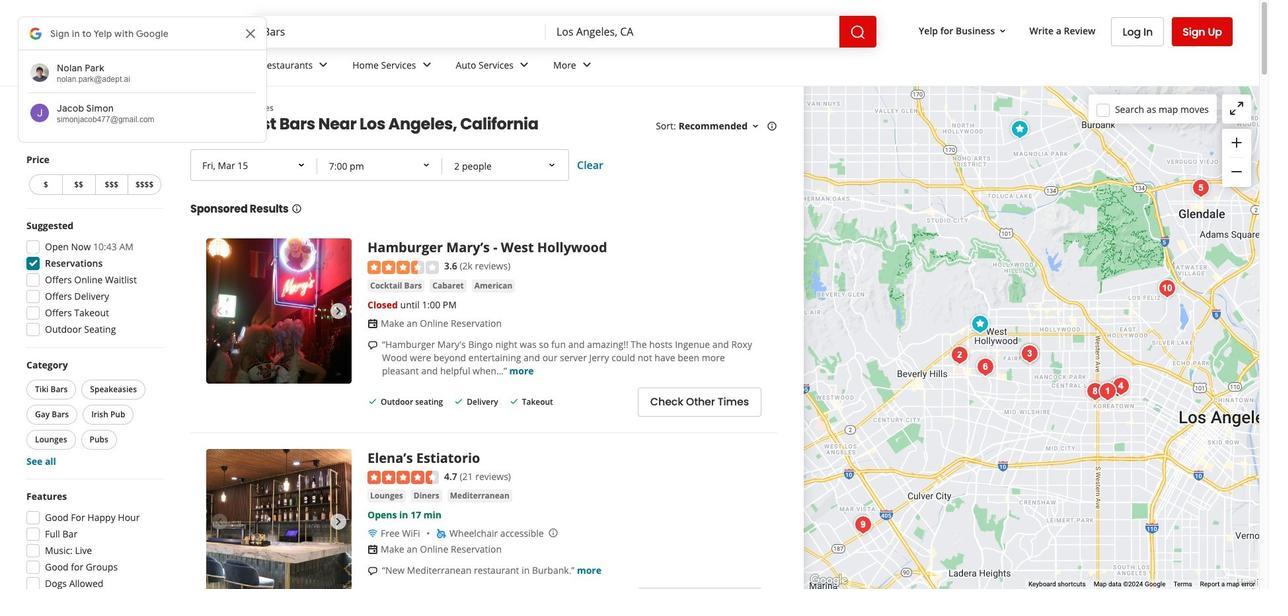 Task type: locate. For each thing, give the bounding box(es) containing it.
previous image
[[212, 514, 227, 530]]

wirtshaus image
[[1017, 341, 1043, 367]]

1 16 speech v2 image from the top
[[368, 340, 378, 351]]

24 chevron down v2 image
[[419, 57, 435, 73]]

16 reservation v2 image down '3.6 star rating' 'image' in the top of the page
[[368, 318, 378, 329]]

3 24 chevron down v2 image from the left
[[579, 57, 595, 73]]

Cover field
[[444, 152, 567, 181]]

None field
[[253, 16, 546, 48], [546, 16, 840, 48]]

16 reservation v2 image down 16 free wifi v2 image
[[368, 545, 378, 555]]

3.6 star rating image
[[368, 261, 439, 274]]

1 next image from the top
[[331, 304, 346, 320]]

24 chevron down v2 image
[[316, 57, 331, 73], [516, 57, 532, 73], [579, 57, 595, 73]]

none field address, neighborhood, city, state or zip
[[546, 16, 840, 48]]

escala image
[[1108, 373, 1134, 400]]

1 horizontal spatial 16 checkmark v2 image
[[454, 397, 464, 407]]

1 none field from the left
[[253, 16, 546, 48]]

granville image
[[946, 342, 973, 369]]

1 vertical spatial 16 chevron down v2 image
[[750, 121, 761, 132]]

2 horizontal spatial 16 checkmark v2 image
[[509, 397, 519, 407]]

search image
[[850, 24, 866, 40]]

1 vertical spatial 16 speech v2 image
[[368, 567, 378, 577]]

2 16 checkmark v2 image from the left
[[454, 397, 464, 407]]

16 reservation v2 image
[[368, 318, 378, 329], [368, 545, 378, 555]]

3 16 checkmark v2 image from the left
[[509, 397, 519, 407]]

seoul salon restaurant & bar image
[[1095, 379, 1121, 405]]

0 vertical spatial next image
[[331, 304, 346, 320]]

rasselbock kitchen & beer garden los angeles image
[[850, 512, 876, 539]]

1 vertical spatial slideshow element
[[206, 449, 352, 590]]

address, neighborhood, city, state or zip search field
[[546, 16, 840, 48]]

0 horizontal spatial 24 chevron down v2 image
[[316, 57, 331, 73]]

none field the things to do, nail salons, plumbers
[[253, 16, 546, 48]]

0 vertical spatial 16 speech v2 image
[[368, 340, 378, 351]]

0 vertical spatial slideshow element
[[206, 239, 352, 384]]

1 vertical spatial 16 reservation v2 image
[[368, 545, 378, 555]]

next image for '16 speech v2' icon corresponding to '3.6 star rating' 'image' in the top of the page
[[331, 304, 346, 320]]

16 checkmark v2 image
[[368, 397, 378, 407], [454, 397, 464, 407], [509, 397, 519, 407]]

slideshow element
[[206, 239, 352, 384], [206, 449, 352, 590]]

2 none field from the left
[[546, 16, 840, 48]]

1 horizontal spatial 16 chevron down v2 image
[[998, 26, 1009, 36]]

16 info v2 image
[[767, 121, 778, 132]]

2 16 reservation v2 image from the top
[[368, 545, 378, 555]]

2 horizontal spatial 24 chevron down v2 image
[[579, 57, 595, 73]]

2 slideshow element from the top
[[206, 449, 352, 590]]

0 horizontal spatial 16 checkmark v2 image
[[368, 397, 378, 407]]

1 vertical spatial next image
[[331, 514, 346, 530]]

1 16 reservation v2 image from the top
[[368, 318, 378, 329]]

info icon image
[[548, 528, 558, 539], [548, 528, 558, 539]]

None search field
[[253, 16, 877, 48]]

map region
[[804, 87, 1259, 590]]

next image
[[331, 304, 346, 320], [331, 514, 346, 530]]

2 next image from the top
[[331, 514, 346, 530]]

Time field
[[318, 152, 441, 181]]

16 speech v2 image
[[368, 340, 378, 351], [368, 567, 378, 577]]

0 vertical spatial 16 reservation v2 image
[[368, 318, 378, 329]]

1 horizontal spatial 24 chevron down v2 image
[[516, 57, 532, 73]]

slideshow element for '3.6 star rating' 'image' in the top of the page
[[206, 239, 352, 384]]

group
[[1222, 129, 1252, 187], [26, 153, 164, 198], [22, 220, 164, 340], [24, 359, 164, 469], [22, 491, 164, 590]]

1 16 checkmark v2 image from the left
[[368, 397, 378, 407]]

2 16 speech v2 image from the top
[[368, 567, 378, 577]]

16 chevron down v2 image
[[998, 26, 1009, 36], [750, 121, 761, 132]]

google image
[[807, 573, 851, 590]]

1 slideshow element from the top
[[206, 239, 352, 384]]



Task type: describe. For each thing, give the bounding box(es) containing it.
16 info v2 image
[[291, 204, 302, 214]]

mi corazon image
[[1154, 275, 1180, 302]]

16 speech v2 image for '3.6 star rating' 'image' in the top of the page
[[368, 340, 378, 351]]

4.7 star rating image
[[368, 472, 439, 485]]

slideshow element for 4.7 star rating image
[[206, 449, 352, 590]]

wirtshaus image
[[1017, 341, 1043, 367]]

m grill image
[[1082, 379, 1108, 405]]

next image for 4.7 star rating image '16 speech v2' icon
[[331, 514, 346, 530]]

things to do, nail salons, plumbers search field
[[253, 16, 546, 48]]

hamburger mary's - west hollywood image
[[967, 311, 993, 338]]

Select a date text field
[[192, 151, 317, 180]]

zoom in image
[[1229, 135, 1245, 151]]

0 horizontal spatial 16 chevron down v2 image
[[750, 121, 761, 132]]

2 24 chevron down v2 image from the left
[[516, 57, 532, 73]]

juliana los angeles image
[[1104, 375, 1131, 401]]

chess park lounge image
[[1188, 175, 1214, 201]]

zoom out image
[[1229, 164, 1245, 180]]

16 wheelchair v2 image
[[436, 529, 447, 540]]

16 free wifi v2 image
[[368, 529, 378, 540]]

elena's estiatorio image
[[1007, 116, 1033, 142]]

0 vertical spatial 16 chevron down v2 image
[[998, 26, 1009, 36]]

expand map image
[[1229, 100, 1245, 116]]

previous image
[[212, 304, 227, 320]]

1 24 chevron down v2 image from the left
[[316, 57, 331, 73]]

business categories element
[[251, 48, 1233, 86]]

el carmen image
[[972, 354, 999, 380]]

16 speech v2 image for 4.7 star rating image
[[368, 567, 378, 577]]



Task type: vqa. For each thing, say whether or not it's contained in the screenshot.
Milk to the middle
no



